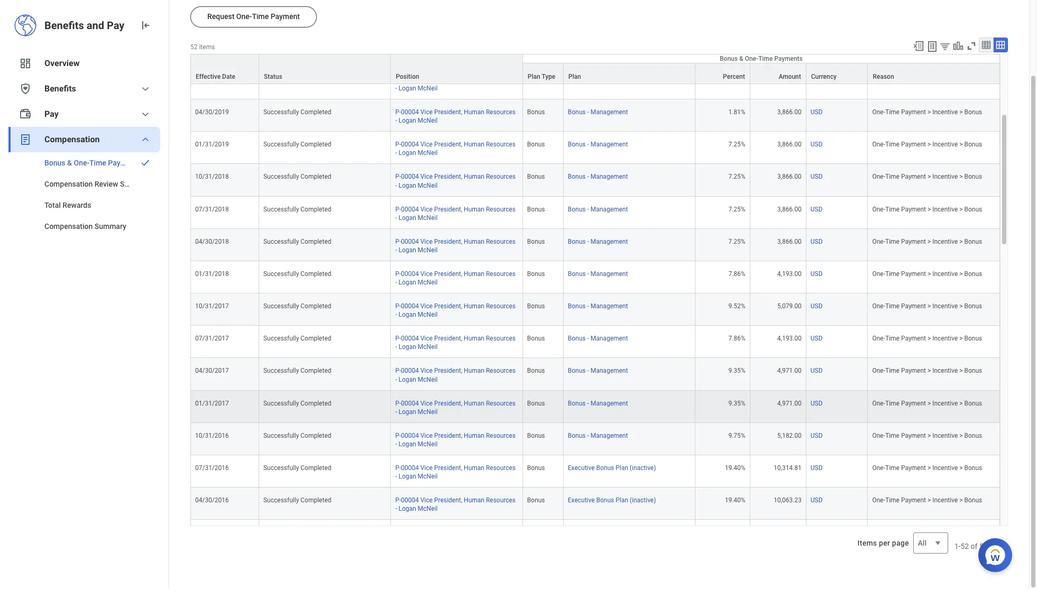 Task type: vqa. For each thing, say whether or not it's contained in the screenshot.
Property
no



Task type: locate. For each thing, give the bounding box(es) containing it.
items up effective date popup button
[[199, 43, 215, 51]]

1 vertical spatial 7.86%
[[729, 335, 746, 342]]

00004 for 10/31/2018
[[401, 173, 419, 181]]

& up percent
[[739, 55, 743, 62]]

00004 for 04/30/2018
[[401, 238, 419, 245]]

04/30/2016
[[195, 497, 229, 504]]

row containing 07/31/2018
[[190, 197, 1000, 229]]

1 horizontal spatial &
[[739, 55, 743, 62]]

currency
[[811, 73, 837, 80]]

total
[[44, 201, 61, 209]]

pay right and
[[107, 19, 124, 32]]

successfully for 04/30/2016
[[263, 497, 299, 504]]

chevron down small image
[[139, 133, 152, 146]]

12 usd link from the top
[[811, 430, 823, 439]]

p-
[[395, 44, 401, 51], [395, 76, 401, 84], [395, 109, 401, 116], [395, 141, 401, 148], [395, 173, 401, 181], [395, 206, 401, 213], [395, 238, 401, 245], [395, 270, 401, 278], [395, 303, 401, 310], [395, 335, 401, 342], [395, 367, 401, 375], [395, 400, 401, 407], [395, 432, 401, 439], [395, 464, 401, 472], [395, 497, 401, 504]]

10,063.23
[[774, 497, 802, 504]]

president, for 07/31/2017
[[434, 335, 462, 342]]

1-
[[954, 542, 961, 551]]

resources for 01/31/2017
[[486, 400, 516, 407]]

& inside compensation element
[[67, 159, 72, 167]]

9.35%
[[729, 367, 746, 375], [729, 400, 746, 407]]

incentive for 07/31/2019
[[933, 76, 958, 84]]

8 vice from the top
[[420, 270, 433, 278]]

13 completed from the top
[[301, 464, 331, 472]]

vice for 01/31/2018
[[420, 270, 433, 278]]

executive
[[568, 464, 595, 472], [568, 497, 595, 504]]

items inside 1-52 of 52 items status
[[990, 542, 1008, 551]]

resources for 04/30/2019
[[486, 109, 516, 116]]

logan for 01/31/2017
[[399, 408, 416, 416]]

7.25% for 07/31/2019
[[729, 76, 746, 84]]

bonus & one-time payments for bonus & one-time payments link
[[44, 159, 141, 167]]

bonus - management link for 10/31/2017
[[568, 300, 628, 310]]

bonus - management link for 01/31/2018
[[568, 268, 628, 278]]

5 successfully completed from the top
[[263, 206, 331, 213]]

compensation for compensation summary
[[44, 222, 93, 231]]

payment for 04/30/2017
[[901, 367, 926, 375]]

2 usd link from the top
[[811, 106, 823, 116]]

bonus & one-time payments inside compensation element
[[44, 159, 141, 167]]

1 p-00004 vice president, human resources - logan mcneil from the top
[[395, 44, 516, 60]]

0 vertical spatial 7.86%
[[729, 270, 746, 278]]

bonus
[[720, 55, 738, 62], [527, 76, 545, 84], [568, 76, 586, 84], [964, 76, 982, 84], [527, 109, 545, 116], [568, 109, 586, 116], [964, 109, 982, 116], [527, 141, 545, 148], [568, 141, 586, 148], [964, 141, 982, 148], [44, 159, 65, 167], [527, 173, 545, 181], [568, 173, 586, 181], [964, 173, 982, 181], [527, 206, 545, 213], [568, 206, 586, 213], [964, 206, 982, 213], [527, 238, 545, 245], [568, 238, 586, 245], [964, 238, 982, 245], [527, 270, 545, 278], [568, 270, 586, 278], [964, 270, 982, 278], [527, 303, 545, 310], [568, 303, 586, 310], [964, 303, 982, 310], [527, 335, 545, 342], [568, 335, 586, 342], [964, 335, 982, 342], [527, 367, 545, 375], [568, 367, 586, 375], [964, 367, 982, 375], [527, 400, 545, 407], [568, 400, 586, 407], [964, 400, 982, 407], [527, 432, 545, 439], [568, 432, 586, 439], [964, 432, 982, 439], [527, 464, 545, 472], [596, 464, 614, 472], [964, 464, 982, 472], [527, 497, 545, 504], [596, 497, 614, 504], [964, 497, 982, 504]]

2 vice from the top
[[420, 76, 433, 84]]

bonus - management link for 10/31/2018
[[568, 171, 628, 181]]

payments inside popup button
[[774, 55, 803, 62]]

management for 01/31/2017
[[591, 400, 628, 407]]

bonus inside compensation element
[[44, 159, 65, 167]]

8 incentive from the top
[[933, 303, 958, 310]]

time for 5th one-time payment > incentive > bonus element from the top
[[885, 206, 900, 213]]

logan
[[399, 52, 416, 60], [399, 85, 416, 92], [399, 117, 416, 124], [399, 149, 416, 157], [399, 182, 416, 189], [399, 214, 416, 221], [399, 246, 416, 254], [399, 279, 416, 286], [399, 311, 416, 318], [399, 343, 416, 351], [399, 376, 416, 383], [399, 408, 416, 416], [399, 440, 416, 448], [399, 473, 416, 480], [399, 505, 416, 513]]

8 successfully completed from the top
[[263, 303, 331, 310]]

2 executive bonus plan (inactive) from the top
[[568, 497, 656, 504]]

12 00004 from the top
[[401, 400, 419, 407]]

12 logan from the top
[[399, 408, 416, 416]]

0 horizontal spatial payments
[[108, 159, 141, 167]]

16 row from the top
[[190, 488, 1000, 520]]

payments inside compensation element
[[108, 159, 141, 167]]

15 president, from the top
[[434, 497, 462, 504]]

plan button
[[564, 64, 695, 84]]

payments up the 'statement'
[[108, 159, 141, 167]]

management for 10/31/2017
[[591, 303, 628, 310]]

2 (inactive) from the top
[[630, 497, 656, 504]]

3 one-time payment > incentive > bonus from the top
[[872, 141, 982, 148]]

7.25% for 10/31/2018
[[729, 173, 746, 181]]

00004 for 07/31/2018
[[401, 206, 419, 213]]

1-52 of 52 items
[[954, 542, 1008, 551]]

0 vertical spatial pay
[[107, 19, 124, 32]]

1 vertical spatial pay
[[44, 109, 59, 119]]

compensation up bonus & one-time payments link
[[44, 134, 100, 144]]

compensation up total rewards
[[44, 180, 93, 188]]

12 one-time payment > incentive > bonus element from the top
[[872, 430, 982, 439]]

12 row from the top
[[190, 358, 1000, 391]]

13 one-time payment > incentive > bonus element from the top
[[872, 462, 982, 472]]

bonus - management link for 01/31/2017
[[568, 397, 628, 407]]

vice for 10/31/2018
[[420, 173, 433, 181]]

9.35% for 04/30/2017
[[729, 367, 746, 375]]

workday assistant region
[[978, 534, 1017, 572]]

president, for 10/31/2018
[[434, 173, 462, 181]]

12 management from the top
[[591, 432, 628, 439]]

successfully completed for 01/31/2017
[[263, 400, 331, 407]]

11 usd link from the top
[[811, 397, 823, 407]]

select to filter grid data image
[[939, 41, 951, 52]]

0 vertical spatial (inactive)
[[630, 464, 656, 472]]

effective date button
[[191, 55, 259, 84]]

13 human from the top
[[464, 432, 484, 439]]

7.86% up 9.52%
[[729, 270, 746, 278]]

usd link for 01/31/2017
[[811, 397, 823, 407]]

1 one-time payment > incentive > bonus from the top
[[872, 76, 982, 84]]

president, for 07/31/2018
[[434, 206, 462, 213]]

usd for 01/31/2017
[[811, 400, 823, 407]]

0 vertical spatial 4,193.00
[[777, 270, 802, 278]]

one-time payment > incentive > bonus for 07/31/2016
[[872, 464, 982, 472]]

compensation for compensation review statement
[[44, 180, 93, 188]]

one-time payment > incentive > bonus for 10/31/2016
[[872, 432, 982, 439]]

0 vertical spatial 9.35%
[[729, 367, 746, 375]]

bonus - management
[[568, 76, 628, 84], [568, 109, 628, 116], [568, 141, 628, 148], [568, 173, 628, 181], [568, 206, 628, 213], [568, 238, 628, 245], [568, 270, 628, 278], [568, 303, 628, 310], [568, 335, 628, 342], [568, 367, 628, 375], [568, 400, 628, 407], [568, 432, 628, 439]]

items right "of"
[[990, 542, 1008, 551]]

8 logan from the top
[[399, 279, 416, 286]]

7 successfully completed from the top
[[263, 270, 331, 278]]

payment for 04/30/2016
[[901, 497, 926, 504]]

human for 01/31/2018
[[464, 270, 484, 278]]

human for 01/31/2019
[[464, 141, 484, 148]]

row containing 01/31/2019
[[190, 132, 1000, 164]]

chevron down small image
[[139, 83, 152, 95], [139, 108, 152, 121]]

p-00004 vice president, human resources - logan mcneil link for 01/31/2018
[[395, 268, 516, 286]]

payment for 01/31/2018
[[901, 270, 926, 278]]

1 vertical spatial items
[[990, 542, 1008, 551]]

usd for 04/30/2017
[[811, 367, 823, 375]]

p-00004 vice president, human resources - logan mcneil for 07/31/2019
[[395, 76, 516, 92]]

07/31/2016
[[195, 464, 229, 472]]

5 usd link from the top
[[811, 203, 823, 213]]

0 horizontal spatial &
[[67, 159, 72, 167]]

request
[[207, 12, 234, 21]]

13 00004 from the top
[[401, 432, 419, 439]]

vice for 01/31/2019
[[420, 141, 433, 148]]

1 vertical spatial 4,971.00
[[777, 400, 802, 407]]

2 benefits from the top
[[44, 84, 76, 94]]

one-time payment > incentive > bonus for 04/30/2018
[[872, 238, 982, 245]]

row containing 01/31/2017
[[190, 391, 1000, 423]]

1 benefits from the top
[[44, 19, 84, 32]]

6 bonus - management link from the top
[[568, 236, 628, 245]]

benefits image
[[19, 83, 32, 95]]

0 vertical spatial compensation
[[44, 134, 100, 144]]

11 bonus - management from the top
[[568, 400, 628, 407]]

resources for 04/30/2018
[[486, 238, 516, 245]]

bonus & one-time payments inside popup button
[[720, 55, 803, 62]]

resources for 07/31/2019
[[486, 76, 516, 84]]

9 logan from the top
[[399, 311, 416, 318]]

1 horizontal spatial bonus & one-time payments
[[720, 55, 803, 62]]

3 usd link from the top
[[811, 139, 823, 148]]

9 p-00004 vice president, human resources - logan mcneil link from the top
[[395, 300, 516, 318]]

00004 for 01/31/2017
[[401, 400, 419, 407]]

p-00004 vice president, human resources - logan mcneil link inside row
[[395, 42, 516, 60]]

expand table image
[[995, 40, 1006, 50]]

toolbar
[[908, 38, 1008, 54]]

11 president, from the top
[[434, 367, 462, 375]]

3 usd from the top
[[811, 141, 823, 148]]

6 management from the top
[[591, 238, 628, 245]]

7.25%
[[729, 76, 746, 84], [729, 141, 746, 148], [729, 173, 746, 181], [729, 206, 746, 213], [729, 238, 746, 245]]

2 vertical spatial compensation
[[44, 222, 93, 231]]

human
[[464, 44, 484, 51], [464, 76, 484, 84], [464, 109, 484, 116], [464, 141, 484, 148], [464, 173, 484, 181], [464, 206, 484, 213], [464, 238, 484, 245], [464, 270, 484, 278], [464, 303, 484, 310], [464, 335, 484, 342], [464, 367, 484, 375], [464, 400, 484, 407], [464, 432, 484, 439], [464, 464, 484, 472], [464, 497, 484, 504]]

01/31/2017
[[195, 400, 229, 407]]

time
[[252, 12, 269, 21], [758, 55, 773, 62], [885, 76, 900, 84], [885, 109, 900, 116], [885, 141, 900, 148], [89, 159, 106, 167], [885, 173, 900, 181], [885, 206, 900, 213], [885, 238, 900, 245], [885, 270, 900, 278], [885, 303, 900, 310], [885, 335, 900, 342], [885, 367, 900, 375], [885, 400, 900, 407], [885, 432, 900, 439], [885, 464, 900, 472], [885, 497, 900, 504]]

overview
[[44, 58, 80, 68]]

logan for 01/31/2019
[[399, 149, 416, 157]]

check image
[[139, 158, 152, 168]]

04/30/2018
[[195, 238, 229, 245]]

president, for 01/31/2017
[[434, 400, 462, 407]]

usd
[[811, 76, 823, 84], [811, 109, 823, 116], [811, 141, 823, 148], [811, 173, 823, 181], [811, 206, 823, 213], [811, 238, 823, 245], [811, 270, 823, 278], [811, 303, 823, 310], [811, 335, 823, 342], [811, 367, 823, 375], [811, 400, 823, 407], [811, 432, 823, 439], [811, 464, 823, 472], [811, 497, 823, 504]]

successfully completed for 10/31/2017
[[263, 303, 331, 310]]

executive for 2nd executive bonus plan (inactive) link from the bottom
[[568, 464, 595, 472]]

0 vertical spatial bonus & one-time payments
[[720, 55, 803, 62]]

benefits
[[44, 19, 84, 32], [44, 84, 76, 94]]

6 incentive from the top
[[933, 238, 958, 245]]

chevron down small image for pay
[[139, 108, 152, 121]]

3,866.00
[[777, 109, 802, 116], [777, 141, 802, 148], [777, 173, 802, 181], [777, 206, 802, 213], [777, 238, 802, 245]]

dashboard image
[[19, 57, 32, 70]]

12 successfully from the top
[[263, 432, 299, 439]]

items
[[199, 43, 215, 51], [990, 542, 1008, 551]]

11 logan from the top
[[399, 376, 416, 383]]

7 management from the top
[[591, 270, 628, 278]]

2 president, from the top
[[434, 76, 462, 84]]

0 vertical spatial benefits
[[44, 19, 84, 32]]

1 vice from the top
[[420, 44, 433, 51]]

usd link
[[811, 74, 823, 84], [811, 106, 823, 116], [811, 139, 823, 148], [811, 171, 823, 181], [811, 203, 823, 213], [811, 236, 823, 245], [811, 268, 823, 278], [811, 300, 823, 310], [811, 333, 823, 342], [811, 365, 823, 375], [811, 397, 823, 407], [811, 430, 823, 439], [811, 462, 823, 472], [811, 495, 823, 504]]

0 horizontal spatial bonus & one-time payments
[[44, 159, 141, 167]]

time for one-time payment > incentive > bonus element associated with 10/31/2016
[[885, 432, 900, 439]]

incentive for 01/31/2019
[[933, 141, 958, 148]]

0 vertical spatial &
[[739, 55, 743, 62]]

12 vice from the top
[[420, 400, 433, 407]]

incentive for 04/30/2016
[[933, 497, 958, 504]]

payments up amount on the top right of page
[[774, 55, 803, 62]]

president, for 01/31/2018
[[434, 270, 462, 278]]

3,866.00 for 04/30/2018
[[777, 238, 802, 245]]

6 one-time payment > incentive > bonus element from the top
[[872, 236, 982, 245]]

time for one-time payment > incentive > bonus element corresponding to 07/31/2019
[[885, 76, 900, 84]]

10/31/2017
[[195, 303, 229, 310]]

mcneil for 04/30/2018
[[418, 246, 438, 254]]

one- inside "button"
[[236, 12, 252, 21]]

9 successfully from the top
[[263, 335, 299, 342]]

4 bonus - management from the top
[[568, 173, 628, 181]]

successfully completed for 04/30/2018
[[263, 238, 331, 245]]

9 row from the top
[[190, 261, 1000, 294]]

7.86% down 9.52%
[[729, 335, 746, 342]]

6 p-00004 vice president, human resources - logan mcneil from the top
[[395, 206, 516, 221]]

7 president, from the top
[[434, 238, 462, 245]]

4,193.00 down the 5,079.00
[[777, 335, 802, 342]]

row
[[190, 54, 1000, 85], [190, 63, 1000, 84], [190, 67, 1000, 100], [190, 100, 1000, 132], [190, 132, 1000, 164], [190, 164, 1000, 197], [190, 197, 1000, 229], [190, 229, 1000, 261], [190, 261, 1000, 294], [190, 294, 1000, 326], [190, 326, 1000, 358], [190, 358, 1000, 391], [190, 391, 1000, 423], [190, 423, 1000, 455], [190, 455, 1000, 488], [190, 488, 1000, 520], [190, 520, 1000, 552]]

logan for 07/31/2016
[[399, 473, 416, 480]]

19.40%
[[725, 464, 746, 472], [725, 497, 746, 504]]

total rewards
[[44, 201, 91, 209]]

12 p-00004 vice president, human resources - logan mcneil link from the top
[[395, 397, 516, 416]]

president,
[[434, 44, 462, 51], [434, 76, 462, 84], [434, 109, 462, 116], [434, 141, 462, 148], [434, 173, 462, 181], [434, 206, 462, 213], [434, 238, 462, 245], [434, 270, 462, 278], [434, 303, 462, 310], [434, 335, 462, 342], [434, 367, 462, 375], [434, 400, 462, 407], [434, 432, 462, 439], [434, 464, 462, 472], [434, 497, 462, 504]]

row containing 10/31/2018
[[190, 164, 1000, 197]]

bonus - management link
[[568, 74, 628, 84], [568, 106, 628, 116], [568, 139, 628, 148], [568, 171, 628, 181], [568, 203, 628, 213], [568, 236, 628, 245], [568, 268, 628, 278], [568, 300, 628, 310], [568, 333, 628, 342], [568, 365, 628, 375], [568, 397, 628, 407], [568, 430, 628, 439]]

incentive for 10/31/2016
[[933, 432, 958, 439]]

19.40% left 10,063.23
[[725, 497, 746, 504]]

5,182.00
[[777, 432, 802, 439]]

pay
[[107, 19, 124, 32], [44, 109, 59, 119]]

p-00004 vice president, human resources - logan mcneil link
[[395, 42, 516, 60], [395, 74, 516, 92], [395, 106, 516, 124], [395, 139, 516, 157], [395, 171, 516, 189], [395, 203, 516, 221], [395, 236, 516, 254], [395, 268, 516, 286], [395, 300, 516, 318], [395, 333, 516, 351], [395, 365, 516, 383], [395, 397, 516, 416], [395, 430, 516, 448], [395, 462, 516, 480], [395, 495, 516, 513]]

8 p- from the top
[[395, 270, 401, 278]]

compensation down total rewards
[[44, 222, 93, 231]]

completed for 07/31/2018
[[301, 206, 331, 213]]

incentive
[[933, 76, 958, 84], [933, 109, 958, 116], [933, 141, 958, 148], [933, 173, 958, 181], [933, 206, 958, 213], [933, 238, 958, 245], [933, 270, 958, 278], [933, 303, 958, 310], [933, 335, 958, 342], [933, 367, 958, 375], [933, 400, 958, 407], [933, 432, 958, 439], [933, 464, 958, 472], [933, 497, 958, 504]]

fullscreen image
[[966, 40, 977, 52]]

successfully for 07/31/2018
[[263, 206, 299, 213]]

and
[[87, 19, 104, 32]]

14 human from the top
[[464, 464, 484, 472]]

1 vertical spatial (inactive)
[[630, 497, 656, 504]]

10 vice from the top
[[420, 335, 433, 342]]

human inside row
[[464, 44, 484, 51]]

52
[[190, 43, 198, 51], [961, 542, 969, 551], [979, 542, 988, 551]]

executive bonus plan (inactive) link
[[568, 462, 656, 472], [568, 495, 656, 504]]

one-time payment > incentive > bonus element for 10/31/2016
[[872, 430, 982, 439]]

compensation inside compensation review statement link
[[44, 180, 93, 188]]

7 successfully from the top
[[263, 270, 299, 278]]

p-00004 vice president, human resources - logan mcneil for 10/31/2016
[[395, 432, 516, 448]]

human for 07/31/2017
[[464, 335, 484, 342]]

1 vertical spatial 19.40%
[[725, 497, 746, 504]]

successfully for 01/31/2018
[[263, 270, 299, 278]]

1 vertical spatial 9.35%
[[729, 400, 746, 407]]

3 mcneil from the top
[[418, 117, 438, 124]]

bonus & one-time payments for bonus & one-time payments popup button
[[720, 55, 803, 62]]

p-00004 vice president, human resources - logan mcneil for 04/30/2017
[[395, 367, 516, 383]]

compensation inside compensation dropdown button
[[44, 134, 100, 144]]

10 successfully from the top
[[263, 367, 299, 375]]

14 incentive from the top
[[933, 497, 958, 504]]

compensation inside compensation summary link
[[44, 222, 93, 231]]

mcneil
[[418, 52, 438, 60], [418, 85, 438, 92], [418, 117, 438, 124], [418, 149, 438, 157], [418, 182, 438, 189], [418, 214, 438, 221], [418, 246, 438, 254], [418, 279, 438, 286], [418, 311, 438, 318], [418, 343, 438, 351], [418, 376, 438, 383], [418, 408, 438, 416], [418, 440, 438, 448], [418, 473, 438, 480], [418, 505, 438, 513]]

bonus & one-time payments up amount "popup button"
[[720, 55, 803, 62]]

4,971.00
[[777, 367, 802, 375], [777, 400, 802, 407]]

successfully completed
[[263, 76, 331, 84], [263, 109, 331, 116], [263, 141, 331, 148], [263, 173, 331, 181], [263, 206, 331, 213], [263, 238, 331, 245], [263, 270, 331, 278], [263, 303, 331, 310], [263, 335, 331, 342], [263, 367, 331, 375], [263, 400, 331, 407], [263, 432, 331, 439], [263, 464, 331, 472], [263, 497, 331, 504]]

0 vertical spatial 19.40%
[[725, 464, 746, 472]]

benefits inside dropdown button
[[44, 84, 76, 94]]

1 vertical spatial executive bonus plan (inactive) link
[[568, 495, 656, 504]]

52 up effective
[[190, 43, 198, 51]]

9 bonus - management link from the top
[[568, 333, 628, 342]]

amount button
[[750, 64, 806, 84]]

7 bonus - management from the top
[[568, 270, 628, 278]]

page
[[892, 539, 909, 547]]

plan
[[528, 73, 540, 80], [568, 73, 581, 80], [616, 464, 628, 472], [616, 497, 628, 504]]

payments
[[774, 55, 803, 62], [108, 159, 141, 167]]

1 vertical spatial payments
[[108, 159, 141, 167]]

1 vertical spatial bonus & one-time payments
[[44, 159, 141, 167]]

items per page element
[[856, 526, 948, 560]]

cell
[[190, 35, 259, 67], [259, 35, 391, 67], [523, 35, 564, 67], [564, 35, 696, 67], [696, 35, 750, 67], [750, 35, 806, 67], [806, 35, 868, 67], [190, 520, 259, 552], [259, 520, 391, 552], [391, 520, 523, 552], [523, 520, 564, 552], [564, 520, 696, 552], [696, 520, 750, 552], [750, 520, 806, 552], [806, 520, 868, 552], [868, 520, 1000, 552]]

13 president, from the top
[[434, 432, 462, 439]]

bonus - management link for 07/31/2017
[[568, 333, 628, 342]]

19.40% down 9.75%
[[725, 464, 746, 472]]

15 human from the top
[[464, 497, 484, 504]]

one-time payment > incentive > bonus element
[[872, 74, 982, 84], [872, 106, 982, 116], [872, 139, 982, 148], [872, 171, 982, 181], [872, 203, 982, 213], [872, 236, 982, 245], [872, 268, 982, 278], [872, 300, 982, 310], [872, 333, 982, 342], [872, 365, 982, 375], [872, 397, 982, 407], [872, 430, 982, 439], [872, 462, 982, 472], [872, 495, 982, 504]]

1 vertical spatial executive
[[568, 497, 595, 504]]

7 one-time payment > incentive > bonus element from the top
[[872, 268, 982, 278]]

bonus - management for 07/31/2019
[[568, 76, 628, 84]]

00004
[[401, 44, 419, 51], [401, 76, 419, 84], [401, 109, 419, 116], [401, 141, 419, 148], [401, 173, 419, 181], [401, 206, 419, 213], [401, 238, 419, 245], [401, 270, 419, 278], [401, 303, 419, 310], [401, 335, 419, 342], [401, 367, 419, 375], [401, 400, 419, 407], [401, 432, 419, 439], [401, 464, 419, 472], [401, 497, 419, 504]]

14 mcneil from the top
[[418, 473, 438, 480]]

document alt image
[[19, 133, 32, 146]]

rewards
[[63, 201, 91, 209]]

navigation pane region
[[0, 0, 169, 589]]

payment for 10/31/2017
[[901, 303, 926, 310]]

one-time payment > incentive > bonus for 07/31/2019
[[872, 76, 982, 84]]

0 horizontal spatial pay
[[44, 109, 59, 119]]

4 successfully completed from the top
[[263, 173, 331, 181]]

6 successfully completed from the top
[[263, 238, 331, 245]]

0 vertical spatial items
[[199, 43, 215, 51]]

&
[[739, 55, 743, 62], [67, 159, 72, 167]]

0 vertical spatial executive bonus plan (inactive)
[[568, 464, 656, 472]]

7 vice from the top
[[420, 238, 433, 245]]

p- for 10/31/2017
[[395, 303, 401, 310]]

2 human from the top
[[464, 76, 484, 84]]

compensation
[[44, 134, 100, 144], [44, 180, 93, 188], [44, 222, 93, 231]]

successfully
[[263, 76, 299, 84], [263, 109, 299, 116], [263, 141, 299, 148], [263, 173, 299, 181], [263, 206, 299, 213], [263, 238, 299, 245], [263, 270, 299, 278], [263, 303, 299, 310], [263, 335, 299, 342], [263, 367, 299, 375], [263, 400, 299, 407], [263, 432, 299, 439], [263, 464, 299, 472], [263, 497, 299, 504]]

p-00004 vice president, human resources - logan mcneil link for 10/31/2017
[[395, 300, 516, 318]]

bonus inside popup button
[[720, 55, 738, 62]]

1 horizontal spatial items
[[990, 542, 1008, 551]]

completed for 04/30/2016
[[301, 497, 331, 504]]

pay right task pay image
[[44, 109, 59, 119]]

p-00004 vice president, human resources - logan mcneil link for 04/30/2019
[[395, 106, 516, 124]]

1 vertical spatial compensation
[[44, 180, 93, 188]]

& inside popup button
[[739, 55, 743, 62]]

summary
[[95, 222, 126, 231]]

payment for 10/31/2016
[[901, 432, 926, 439]]

6 00004 from the top
[[401, 206, 419, 213]]

human for 01/31/2017
[[464, 400, 484, 407]]

1 vertical spatial chevron down small image
[[139, 108, 152, 121]]

bonus - management for 04/30/2018
[[568, 238, 628, 245]]

1 successfully completed from the top
[[263, 76, 331, 84]]

p- for 07/31/2019
[[395, 76, 401, 84]]

successfully completed for 01/31/2019
[[263, 141, 331, 148]]

time for 07/31/2016's one-time payment > incentive > bonus element
[[885, 464, 900, 472]]

benefits and pay
[[44, 19, 124, 32]]

reason button
[[868, 64, 1000, 84]]

1 vertical spatial benefits
[[44, 84, 76, 94]]

13 p-00004 vice president, human resources - logan mcneil from the top
[[395, 432, 516, 448]]

15 mcneil from the top
[[418, 505, 438, 513]]

position button
[[391, 55, 522, 84]]

3 row from the top
[[190, 67, 1000, 100]]

successfully for 04/30/2017
[[263, 367, 299, 375]]

executive bonus plan (inactive)
[[568, 464, 656, 472], [568, 497, 656, 504]]

14 resources from the top
[[486, 464, 516, 472]]

benefits left and
[[44, 19, 84, 32]]

total rewards link
[[8, 195, 160, 216]]

0 vertical spatial 4,971.00
[[777, 367, 802, 375]]

0 vertical spatial executive
[[568, 464, 595, 472]]

7.86%
[[729, 270, 746, 278], [729, 335, 746, 342]]

4,193.00
[[777, 270, 802, 278], [777, 335, 802, 342]]

0 vertical spatial chevron down small image
[[139, 83, 152, 95]]

successfully for 07/31/2016
[[263, 464, 299, 472]]

14 successfully from the top
[[263, 497, 299, 504]]

chevron down small image inside benefits dropdown button
[[139, 83, 152, 95]]

5 3,866.00 from the top
[[777, 238, 802, 245]]

logan inside p-00004 vice president, human resources - logan mcneil row
[[399, 52, 416, 60]]

13 row from the top
[[190, 391, 1000, 423]]

1 vertical spatial 4,193.00
[[777, 335, 802, 342]]

time for 04/30/2017 one-time payment > incentive > bonus element
[[885, 367, 900, 375]]

bonus & one-time payments up the 'compensation review statement'
[[44, 159, 141, 167]]

4,193.00 up the 5,079.00
[[777, 270, 802, 278]]

15 resources from the top
[[486, 497, 516, 504]]

1 (inactive) from the top
[[630, 464, 656, 472]]

(inactive)
[[630, 464, 656, 472], [630, 497, 656, 504]]

effective date
[[196, 73, 235, 80]]

payment for 07/31/2019
[[901, 76, 926, 84]]

6 president, from the top
[[434, 206, 462, 213]]

successfully completed for 01/31/2018
[[263, 270, 331, 278]]

time inside popup button
[[758, 55, 773, 62]]

11 successfully completed from the top
[[263, 400, 331, 407]]

6 one-time payment > incentive > bonus from the top
[[872, 238, 982, 245]]

1 horizontal spatial 52
[[961, 542, 969, 551]]

52 right "of"
[[979, 542, 988, 551]]

one-
[[236, 12, 252, 21], [745, 55, 758, 62], [872, 76, 885, 84], [872, 109, 885, 116], [872, 141, 885, 148], [74, 159, 89, 167], [872, 173, 885, 181], [872, 206, 885, 213], [872, 238, 885, 245], [872, 270, 885, 278], [872, 303, 885, 310], [872, 335, 885, 342], [872, 367, 885, 375], [872, 400, 885, 407], [872, 432, 885, 439], [872, 464, 885, 472], [872, 497, 885, 504]]

5 management from the top
[[591, 206, 628, 213]]

& up compensation review statement link
[[67, 159, 72, 167]]

3 president, from the top
[[434, 109, 462, 116]]

7 human from the top
[[464, 238, 484, 245]]

1 horizontal spatial pay
[[107, 19, 124, 32]]

0 vertical spatial payments
[[774, 55, 803, 62]]

14 p-00004 vice president, human resources - logan mcneil from the top
[[395, 464, 516, 480]]

-
[[395, 52, 397, 60], [587, 76, 589, 84], [395, 85, 397, 92], [587, 109, 589, 116], [395, 117, 397, 124], [587, 141, 589, 148], [395, 149, 397, 157], [587, 173, 589, 181], [395, 182, 397, 189], [587, 206, 589, 213], [395, 214, 397, 221], [587, 238, 589, 245], [395, 246, 397, 254], [587, 270, 589, 278], [395, 279, 397, 286], [587, 303, 589, 310], [395, 311, 397, 318], [587, 335, 589, 342], [395, 343, 397, 351], [587, 367, 589, 375], [395, 376, 397, 383], [587, 400, 589, 407], [395, 408, 397, 416], [587, 432, 589, 439], [395, 440, 397, 448], [395, 473, 397, 480], [395, 505, 397, 513]]

1 horizontal spatial payments
[[774, 55, 803, 62]]

2 row from the top
[[190, 63, 1000, 84]]

chevron down small image inside pay "dropdown button"
[[139, 108, 152, 121]]

9 resources from the top
[[486, 303, 516, 310]]

p- for 04/30/2018
[[395, 238, 401, 245]]

usd link for 01/31/2019
[[811, 139, 823, 148]]

12 bonus - management link from the top
[[568, 430, 628, 439]]

>
[[928, 76, 931, 84], [960, 76, 963, 84], [928, 109, 931, 116], [960, 109, 963, 116], [928, 141, 931, 148], [960, 141, 963, 148], [928, 173, 931, 181], [960, 173, 963, 181], [928, 206, 931, 213], [960, 206, 963, 213], [928, 238, 931, 245], [960, 238, 963, 245], [928, 270, 931, 278], [960, 270, 963, 278], [928, 303, 931, 310], [960, 303, 963, 310], [928, 335, 931, 342], [960, 335, 963, 342], [928, 367, 931, 375], [960, 367, 963, 375], [928, 400, 931, 407], [960, 400, 963, 407], [928, 432, 931, 439], [960, 432, 963, 439], [928, 464, 931, 472], [960, 464, 963, 472], [928, 497, 931, 504], [960, 497, 963, 504]]

p-00004 vice president, human resources - logan mcneil link for 01/31/2017
[[395, 397, 516, 416]]

1 3,866.00 from the top
[[777, 109, 802, 116]]

p-00004 vice president, human resources - logan mcneil link for 01/31/2019
[[395, 139, 516, 157]]

completed for 04/30/2017
[[301, 367, 331, 375]]

row containing 07/31/2019
[[190, 67, 1000, 100]]

00004 inside row
[[401, 44, 419, 51]]

one-time payment > incentive > bonus element for 07/31/2016
[[872, 462, 982, 472]]

0 vertical spatial executive bonus plan (inactive) link
[[568, 462, 656, 472]]

5 p- from the top
[[395, 173, 401, 181]]

plan type button
[[523, 64, 563, 84]]

2 completed from the top
[[301, 109, 331, 116]]

52 left "of"
[[961, 542, 969, 551]]

p-00004 vice president, human resources - logan mcneil inside row
[[395, 44, 516, 60]]

benefits down overview
[[44, 84, 76, 94]]

3,885.00
[[777, 76, 802, 84]]

management for 10/31/2016
[[591, 432, 628, 439]]

3 completed from the top
[[301, 141, 331, 148]]

p- inside p-00004 vice president, human resources - logan mcneil row
[[395, 44, 401, 51]]

7 resources from the top
[[486, 238, 516, 245]]

4 00004 from the top
[[401, 141, 419, 148]]

1 vertical spatial &
[[67, 159, 72, 167]]

task pay image
[[19, 108, 32, 121]]

12 president, from the top
[[434, 400, 462, 407]]

1 vertical spatial executive bonus plan (inactive)
[[568, 497, 656, 504]]

completed
[[301, 76, 331, 84], [301, 109, 331, 116], [301, 141, 331, 148], [301, 173, 331, 181], [301, 206, 331, 213], [301, 238, 331, 245], [301, 270, 331, 278], [301, 303, 331, 310], [301, 335, 331, 342], [301, 367, 331, 375], [301, 400, 331, 407], [301, 432, 331, 439], [301, 464, 331, 472], [301, 497, 331, 504]]

8 president, from the top
[[434, 270, 462, 278]]

6 bonus - management from the top
[[568, 238, 628, 245]]

5 7.25% from the top
[[729, 238, 746, 245]]



Task type: describe. For each thing, give the bounding box(es) containing it.
one-time payment > incentive > bonus for 01/31/2019
[[872, 141, 982, 148]]

successfully for 01/31/2019
[[263, 141, 299, 148]]

transformation import image
[[139, 19, 152, 32]]

one-time payment > incentive > bonus element for 04/30/2016
[[872, 495, 982, 504]]

mcneil for 07/31/2016
[[418, 473, 438, 480]]

row containing 07/31/2016
[[190, 455, 1000, 488]]

1-52 of 52 items status
[[954, 541, 1008, 552]]

one- inside popup button
[[745, 55, 758, 62]]

9.52%
[[729, 303, 746, 310]]

07/31/2019
[[195, 76, 229, 84]]

usd for 04/30/2016
[[811, 497, 823, 504]]

time inside compensation element
[[89, 159, 106, 167]]

9 incentive from the top
[[933, 335, 958, 342]]

effective
[[196, 73, 221, 80]]

04/30/2019
[[195, 109, 229, 116]]

p-00004 vice president, human resources - logan mcneil link for 10/31/2018
[[395, 171, 516, 189]]

bonus - management for 04/30/2019
[[568, 109, 628, 116]]

4,193.00 for 07/31/2017
[[777, 335, 802, 342]]

one-time payment > incentive > bonus element for 01/31/2019
[[872, 139, 982, 148]]

payment for 07/31/2016
[[901, 464, 926, 472]]

5 one-time payment > incentive > bonus from the top
[[872, 206, 982, 213]]

5 one-time payment > incentive > bonus element from the top
[[872, 203, 982, 213]]

time for 01/31/2018's one-time payment > incentive > bonus element
[[885, 270, 900, 278]]

4,193.00 for 01/31/2018
[[777, 270, 802, 278]]

11 one-time payment > incentive > bonus from the top
[[872, 400, 982, 407]]

successfully for 10/31/2016
[[263, 432, 299, 439]]

row containing 04/30/2019
[[190, 100, 1000, 132]]

effective date column header
[[190, 54, 259, 85]]

10/31/2016
[[195, 432, 229, 439]]

9.75%
[[729, 432, 746, 439]]

review
[[95, 180, 118, 188]]

statement
[[120, 180, 154, 188]]

president, for 07/31/2016
[[434, 464, 462, 472]]

1 mcneil from the top
[[418, 52, 438, 60]]

p-00004 vice president, human resources - logan mcneil link for 04/30/2017
[[395, 365, 516, 383]]

04/30/2017
[[195, 367, 229, 375]]

logan for 07/31/2019
[[399, 85, 416, 92]]

plan type
[[528, 73, 555, 80]]

01/31/2019
[[195, 141, 229, 148]]

successfully for 07/31/2017
[[263, 335, 299, 342]]

time inside "button"
[[252, 12, 269, 21]]

1 resources from the top
[[486, 44, 516, 51]]

benefits and pay element
[[44, 18, 131, 33]]

07/31/2018
[[195, 206, 229, 213]]

compensation review statement
[[44, 180, 154, 188]]

status button
[[259, 55, 391, 84]]

row containing 10/31/2017
[[190, 294, 1000, 326]]

request one-time payment button
[[190, 6, 317, 28]]

payment for 10/31/2018
[[901, 173, 926, 181]]

07/31/2017
[[195, 335, 229, 342]]

mcneil for 01/31/2019
[[418, 149, 438, 157]]

9 one-time payment > incentive > bonus element from the top
[[872, 333, 982, 342]]

currency button
[[806, 64, 868, 84]]

pay inside pay "dropdown button"
[[44, 109, 59, 119]]

export to excel image
[[913, 40, 924, 52]]

bonus & one-time payments link
[[8, 152, 160, 173]]

completed for 10/31/2018
[[301, 173, 331, 181]]

pay inside benefits and pay element
[[107, 19, 124, 32]]

position
[[396, 73, 419, 80]]

p- for 07/31/2016
[[395, 464, 401, 472]]

items
[[858, 539, 877, 547]]

usd link for 07/31/2016
[[811, 462, 823, 472]]

resources for 04/30/2016
[[486, 497, 516, 504]]

00004 for 07/31/2019
[[401, 76, 419, 84]]

president, for 04/30/2018
[[434, 238, 462, 245]]

9 one-time payment > incentive > bonus from the top
[[872, 335, 982, 342]]

compensation element
[[8, 152, 160, 237]]

time for one-time payment > incentive > bonus element for 01/31/2019
[[885, 141, 900, 148]]

p-00004 vice president, human resources - logan mcneil link for 10/31/2016
[[395, 430, 516, 448]]

expand/collapse chart image
[[953, 40, 964, 52]]

logan for 07/31/2018
[[399, 214, 416, 221]]

row containing bonus & one-time payments
[[190, 54, 1000, 85]]

management for 04/30/2019
[[591, 109, 628, 116]]

p- for 10/31/2018
[[395, 173, 401, 181]]

resources for 10/31/2016
[[486, 432, 516, 439]]

executive bonus plan (inactive) for 1st executive bonus plan (inactive) link from the bottom
[[568, 497, 656, 504]]

payment inside request one-time payment "button"
[[271, 12, 300, 21]]

11 one-time payment > incentive > bonus element from the top
[[872, 397, 982, 407]]

of
[[971, 542, 978, 551]]

usd for 07/31/2019
[[811, 76, 823, 84]]

p- for 04/30/2016
[[395, 497, 401, 504]]

usd for 01/31/2018
[[811, 270, 823, 278]]

one-time payment > incentive > bonus for 10/31/2017
[[872, 303, 982, 310]]

00004 for 07/31/2017
[[401, 335, 419, 342]]

vice for 01/31/2017
[[420, 400, 433, 407]]

export to worksheets image
[[926, 40, 939, 53]]

7.25% for 04/30/2018
[[729, 238, 746, 245]]

p-00004 vice president, human resources - logan mcneil row
[[190, 35, 1000, 67]]

pay button
[[8, 102, 160, 127]]

president, for 04/30/2016
[[434, 497, 462, 504]]

17 row from the top
[[190, 520, 1000, 552]]

percent
[[723, 73, 745, 80]]

1 president, from the top
[[434, 44, 462, 51]]

3,866.00 for 04/30/2019
[[777, 109, 802, 116]]

amount
[[779, 73, 801, 80]]

row containing 04/30/2017
[[190, 358, 1000, 391]]

compensation summary link
[[8, 216, 160, 237]]

vice inside row
[[420, 44, 433, 51]]

successfully for 01/31/2017
[[263, 400, 299, 407]]

date
[[222, 73, 235, 80]]

- inside row
[[395, 52, 397, 60]]

successfully for 04/30/2018
[[263, 238, 299, 245]]

mcneil for 07/31/2017
[[418, 343, 438, 351]]

bonus - management for 01/31/2017
[[568, 400, 628, 407]]

bonus & one-time payments button
[[523, 55, 1000, 63]]

human for 07/31/2019
[[464, 76, 484, 84]]

compensation review statement link
[[8, 173, 160, 195]]

10/31/2018
[[195, 173, 229, 181]]

10,314.81
[[774, 464, 802, 472]]

2 horizontal spatial 52
[[979, 542, 988, 551]]

type
[[542, 73, 555, 80]]

5,079.00
[[777, 303, 802, 310]]

p-00004 vice president, human resources - logan mcneil link for 07/31/2019
[[395, 74, 516, 92]]

one-time payment > incentive > bonus element for 07/31/2019
[[872, 74, 982, 84]]

vice for 10/31/2017
[[420, 303, 433, 310]]

2 executive bonus plan (inactive) link from the top
[[568, 495, 656, 504]]

one-time payment > incentive > bonus element for 04/30/2018
[[872, 236, 982, 245]]

resources for 01/31/2018
[[486, 270, 516, 278]]

p-00004 vice president, human resources - logan mcneil for 01/31/2019
[[395, 141, 516, 157]]

p-00004 vice president, human resources - logan mcneil for 10/31/2018
[[395, 173, 516, 189]]

overview link
[[8, 51, 160, 76]]

human for 07/31/2016
[[464, 464, 484, 472]]

usd link for 04/30/2018
[[811, 236, 823, 245]]

11 incentive from the top
[[933, 400, 958, 407]]

reason
[[873, 73, 894, 80]]

p-00004 vice president, human resources - logan mcneil link for 07/31/2017
[[395, 333, 516, 351]]

human for 04/30/2017
[[464, 367, 484, 375]]

0 horizontal spatial items
[[199, 43, 215, 51]]

p-00004 vice president, human resources - logan mcneil link for 07/31/2016
[[395, 462, 516, 480]]

compensation button
[[8, 127, 160, 152]]

3,866.00 for 01/31/2019
[[777, 141, 802, 148]]

status
[[264, 73, 282, 80]]

mcneil for 01/31/2018
[[418, 279, 438, 286]]

01/31/2018
[[195, 270, 229, 278]]

percent button
[[696, 64, 750, 84]]

mcneil for 04/30/2016
[[418, 505, 438, 513]]

incentive for 04/30/2019
[[933, 109, 958, 116]]

payment for 01/31/2019
[[901, 141, 926, 148]]

completed for 04/30/2019
[[301, 109, 331, 116]]

table image
[[981, 40, 992, 50]]

row containing plan type
[[190, 63, 1000, 84]]

row containing 07/31/2017
[[190, 326, 1000, 358]]

one- inside compensation element
[[74, 159, 89, 167]]

mcneil for 10/31/2018
[[418, 182, 438, 189]]

payments for bonus & one-time payments link
[[108, 159, 141, 167]]

row containing 01/31/2018
[[190, 261, 1000, 294]]

row containing 04/30/2016
[[190, 488, 1000, 520]]

5 incentive from the top
[[933, 206, 958, 213]]

usd link for 07/31/2017
[[811, 333, 823, 342]]

successfully completed for 10/31/2016
[[263, 432, 331, 439]]

0 horizontal spatial 52
[[190, 43, 198, 51]]

7.86% for 01/31/2018
[[729, 270, 746, 278]]

& for bonus & one-time payments link
[[67, 159, 72, 167]]

payment for 04/30/2018
[[901, 238, 926, 245]]

bonus - management for 10/31/2018
[[568, 173, 628, 181]]

00004 for 01/31/2019
[[401, 141, 419, 148]]

compensation summary
[[44, 222, 126, 231]]

human for 04/30/2019
[[464, 109, 484, 116]]

usd link for 10/31/2017
[[811, 300, 823, 310]]

benefits for benefits and pay
[[44, 19, 84, 32]]

benefits button
[[8, 76, 160, 102]]

payment for 04/30/2019
[[901, 109, 926, 116]]

row containing 04/30/2018
[[190, 229, 1000, 261]]

52 items
[[190, 43, 215, 51]]

p- for 01/31/2019
[[395, 141, 401, 148]]

items per page
[[858, 539, 909, 547]]

usd link for 04/30/2016
[[811, 495, 823, 504]]

1.81%
[[729, 109, 746, 116]]

row containing 10/31/2016
[[190, 423, 1000, 455]]

00004 for 07/31/2016
[[401, 464, 419, 472]]

00004 for 04/30/2017
[[401, 367, 419, 375]]

4,971.00 for 04/30/2017
[[777, 367, 802, 375]]

p- for 10/31/2016
[[395, 432, 401, 439]]

mcneil for 07/31/2019
[[418, 85, 438, 92]]

00004 for 04/30/2019
[[401, 109, 419, 116]]

1 executive bonus plan (inactive) link from the top
[[568, 462, 656, 472]]

resources for 10/31/2017
[[486, 303, 516, 310]]

request one-time payment
[[207, 12, 300, 21]]

per
[[879, 539, 890, 547]]



